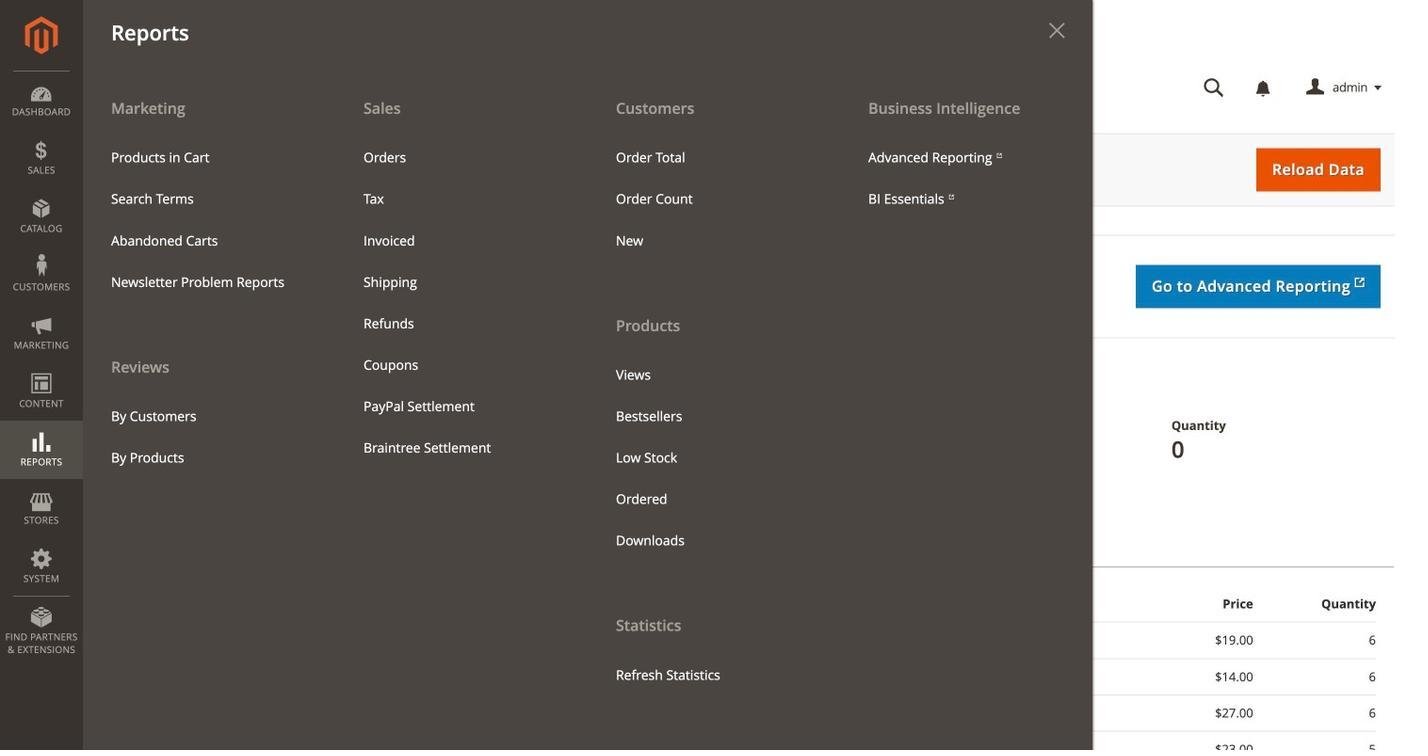 Task type: vqa. For each thing, say whether or not it's contained in the screenshot.
Magento Admin Panel icon
yes



Task type: locate. For each thing, give the bounding box(es) containing it.
menu
[[83, 87, 1092, 751], [83, 87, 335, 479], [588, 87, 840, 696], [97, 137, 321, 303], [349, 137, 574, 469], [602, 137, 826, 262], [854, 137, 1078, 220], [602, 355, 826, 562], [97, 396, 321, 479]]

magento admin panel image
[[25, 16, 58, 55]]

menu bar
[[0, 0, 1092, 751]]



